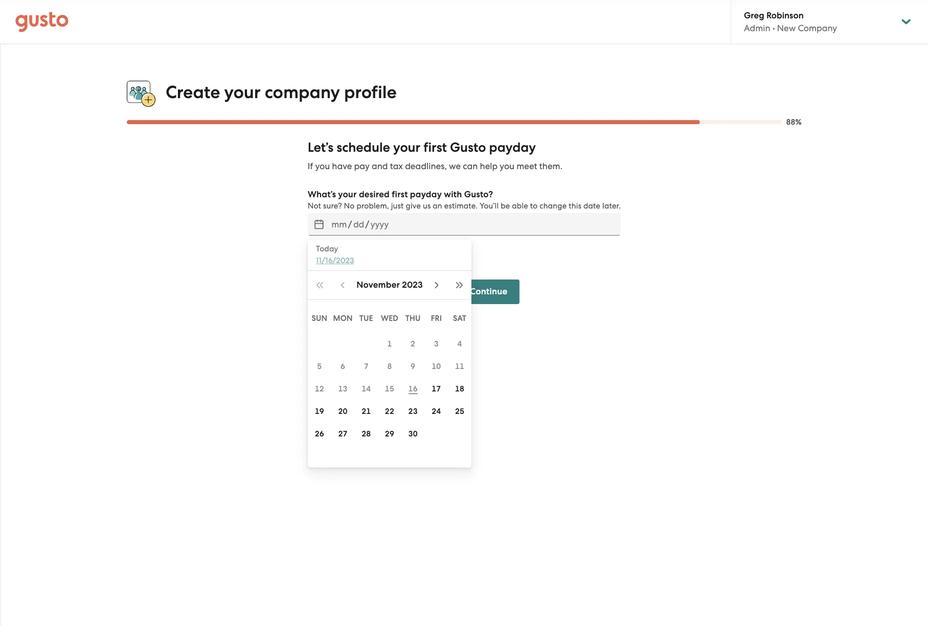 Task type: locate. For each thing, give the bounding box(es) containing it.
fri
[[431, 314, 442, 323]]

7 button
[[355, 356, 378, 378]]

tue
[[359, 314, 373, 323]]

cell
[[448, 423, 472, 446]]

new
[[777, 23, 796, 33]]

14
[[362, 385, 371, 394]]

create
[[166, 82, 220, 103]]

25
[[455, 407, 465, 416]]

desired
[[359, 189, 390, 200]]

robinson
[[767, 10, 804, 21]]

0 horizontal spatial /
[[348, 220, 352, 230]]

later.
[[603, 202, 621, 211]]

1 horizontal spatial /
[[366, 220, 370, 230]]

november 2023 grid
[[308, 304, 472, 468]]

/
[[348, 220, 352, 230], [366, 220, 370, 230]]

0 horizontal spatial first
[[392, 189, 408, 200]]

17 button
[[425, 378, 448, 401]]

16 button
[[401, 378, 425, 401]]

1 vertical spatial your
[[393, 140, 421, 156]]

your inside what's your desired first payday with gusto? not sure? no problem, just give us an estimate. you'll be able to change this date later.
[[338, 189, 357, 200]]

you right if
[[315, 161, 330, 171]]

1 horizontal spatial you
[[500, 161, 515, 171]]

first up just
[[392, 189, 408, 200]]

3 button
[[425, 333, 448, 356]]

first up if you have pay and tax deadlines, we can help you meet them.
[[424, 140, 447, 156]]

you
[[315, 161, 330, 171], [500, 161, 515, 171]]

11
[[455, 362, 465, 371]]

date
[[584, 202, 601, 211]]

8
[[387, 362, 392, 371]]

payday up meet at the top right of page
[[489, 140, 536, 156]]

you right help
[[500, 161, 515, 171]]

november 2023 element
[[357, 279, 423, 292]]

with
[[444, 189, 462, 200]]

10 button
[[425, 356, 448, 378]]

20 button
[[331, 401, 355, 423]]

problem,
[[357, 202, 389, 211]]

0 vertical spatial first
[[424, 140, 447, 156]]

to
[[530, 202, 538, 211]]

your up the tax
[[393, 140, 421, 156]]

sun
[[312, 314, 327, 323]]

22
[[385, 407, 394, 416]]

4 button
[[448, 333, 472, 356]]

an
[[433, 202, 442, 211]]

0 horizontal spatial payday
[[410, 189, 442, 200]]

first
[[424, 140, 447, 156], [392, 189, 408, 200]]

0 horizontal spatial you
[[315, 161, 330, 171]]

1 horizontal spatial your
[[338, 189, 357, 200]]

your for company
[[224, 82, 261, 103]]

company
[[265, 82, 340, 103]]

deadlines,
[[405, 161, 447, 171]]

your for desired
[[338, 189, 357, 200]]

give
[[406, 202, 421, 211]]

19 button
[[308, 401, 331, 423]]

november 2023
[[357, 280, 423, 291]]

home image
[[15, 12, 69, 32]]

9
[[411, 362, 415, 371]]

your up no
[[338, 189, 357, 200]]

0 vertical spatial your
[[224, 82, 261, 103]]

88%
[[786, 118, 802, 127]]

18
[[455, 385, 465, 394]]

what's your desired first payday with gusto? not sure? no problem, just give us an estimate. you'll be able to change this date later.
[[308, 189, 621, 211]]

mon
[[333, 314, 353, 323]]

change
[[540, 202, 567, 211]]

pay
[[354, 161, 370, 171]]

no
[[344, 202, 355, 211]]

1 vertical spatial first
[[392, 189, 408, 200]]

/ down no
[[348, 220, 352, 230]]

payday up us
[[410, 189, 442, 200]]

sure?
[[323, 202, 342, 211]]

27
[[338, 430, 348, 439]]

5 button
[[308, 356, 331, 378]]

0 horizontal spatial your
[[224, 82, 261, 103]]

2 vertical spatial your
[[338, 189, 357, 200]]

let's schedule your first gusto payday
[[308, 140, 536, 156]]

first for gusto
[[424, 140, 447, 156]]

1 horizontal spatial first
[[424, 140, 447, 156]]

can
[[463, 161, 478, 171]]

thu
[[406, 314, 421, 323]]

/ down problem,
[[366, 220, 370, 230]]

1
[[387, 340, 392, 349]]

3
[[434, 340, 439, 349]]

continue
[[470, 287, 508, 297]]

payday
[[489, 140, 536, 156], [410, 189, 442, 200]]

26 button
[[308, 423, 331, 446]]

1 horizontal spatial payday
[[489, 140, 536, 156]]

23
[[408, 407, 418, 416]]

first inside what's your desired first payday with gusto? not sure? no problem, just give us an estimate. you'll be able to change this date later.
[[392, 189, 408, 200]]

your right "create"
[[224, 82, 261, 103]]

you'll
[[480, 202, 499, 211]]

payday inside what's your desired first payday with gusto? not sure? no problem, just give us an estimate. you'll be able to change this date later.
[[410, 189, 442, 200]]

8 button
[[378, 356, 401, 378]]

30 button
[[401, 423, 425, 446]]

2 horizontal spatial your
[[393, 140, 421, 156]]

Month (mm) field
[[330, 216, 348, 233]]

1 vertical spatial payday
[[410, 189, 442, 200]]



Task type: describe. For each thing, give the bounding box(es) containing it.
18 button
[[448, 378, 472, 401]]

we
[[449, 161, 461, 171]]

what's
[[308, 189, 336, 200]]

11 button
[[448, 356, 472, 378]]

2
[[411, 340, 415, 349]]

not
[[308, 202, 321, 211]]

•
[[773, 23, 775, 33]]

gusto
[[450, 140, 486, 156]]

if
[[308, 161, 313, 171]]

able
[[512, 202, 528, 211]]

2 you from the left
[[500, 161, 515, 171]]

back link
[[404, 280, 449, 304]]

gusto?
[[464, 189, 493, 200]]

2 / from the left
[[366, 220, 370, 230]]

2 button
[[401, 333, 425, 356]]

7
[[364, 362, 369, 371]]

21 button
[[355, 401, 378, 423]]

let's
[[308, 140, 334, 156]]

26
[[315, 430, 324, 439]]

if you have pay and tax deadlines, we can help you meet them.
[[308, 161, 563, 171]]

greg
[[744, 10, 765, 21]]

29 button
[[378, 423, 401, 446]]

6 button
[[331, 356, 355, 378]]

28 button
[[355, 423, 378, 446]]

24 button
[[425, 401, 448, 423]]

cell inside november 2023 grid
[[448, 423, 472, 446]]

15
[[385, 385, 394, 394]]

meet
[[517, 161, 537, 171]]

Year (yyyy) field
[[370, 216, 390, 233]]

sat
[[453, 314, 467, 323]]

greg robinson admin • new company
[[744, 10, 837, 33]]

6
[[341, 362, 345, 371]]

29
[[385, 430, 394, 439]]

help
[[480, 161, 498, 171]]

1 you from the left
[[315, 161, 330, 171]]

tax
[[390, 161, 403, 171]]

5
[[317, 362, 322, 371]]

17
[[432, 385, 441, 394]]

them.
[[540, 161, 563, 171]]

22 button
[[378, 401, 401, 423]]

choose date dialog
[[308, 240, 472, 468]]

1 button
[[378, 333, 401, 356]]

23 button
[[401, 401, 425, 423]]

14 button
[[355, 378, 378, 401]]

0 vertical spatial payday
[[489, 140, 536, 156]]

estimate.
[[444, 202, 478, 211]]

20
[[338, 407, 348, 416]]

continue button
[[458, 280, 520, 304]]

us
[[423, 202, 431, 211]]

Day (dd) field
[[352, 216, 366, 233]]

schedule
[[337, 140, 390, 156]]

wed
[[381, 314, 398, 323]]

just
[[391, 202, 404, 211]]

16
[[408, 385, 418, 394]]

company
[[798, 23, 837, 33]]

4
[[458, 340, 462, 349]]

19
[[315, 407, 324, 416]]

back
[[416, 287, 436, 297]]

november
[[357, 280, 400, 291]]

2023
[[402, 280, 423, 291]]

10
[[432, 362, 441, 371]]

15 button
[[378, 378, 401, 401]]

and
[[372, 161, 388, 171]]

13 button
[[331, 378, 355, 401]]

9 button
[[401, 356, 425, 378]]

30
[[408, 430, 418, 439]]

1 / from the left
[[348, 220, 352, 230]]

first for payday
[[392, 189, 408, 200]]

24
[[432, 407, 441, 416]]

28
[[362, 430, 371, 439]]

admin
[[744, 23, 771, 33]]

25 button
[[448, 401, 472, 423]]

have
[[332, 161, 352, 171]]

today
[[316, 245, 338, 254]]

create your company profile
[[166, 82, 397, 103]]

be
[[501, 202, 510, 211]]



Task type: vqa. For each thing, say whether or not it's contained in the screenshot.


